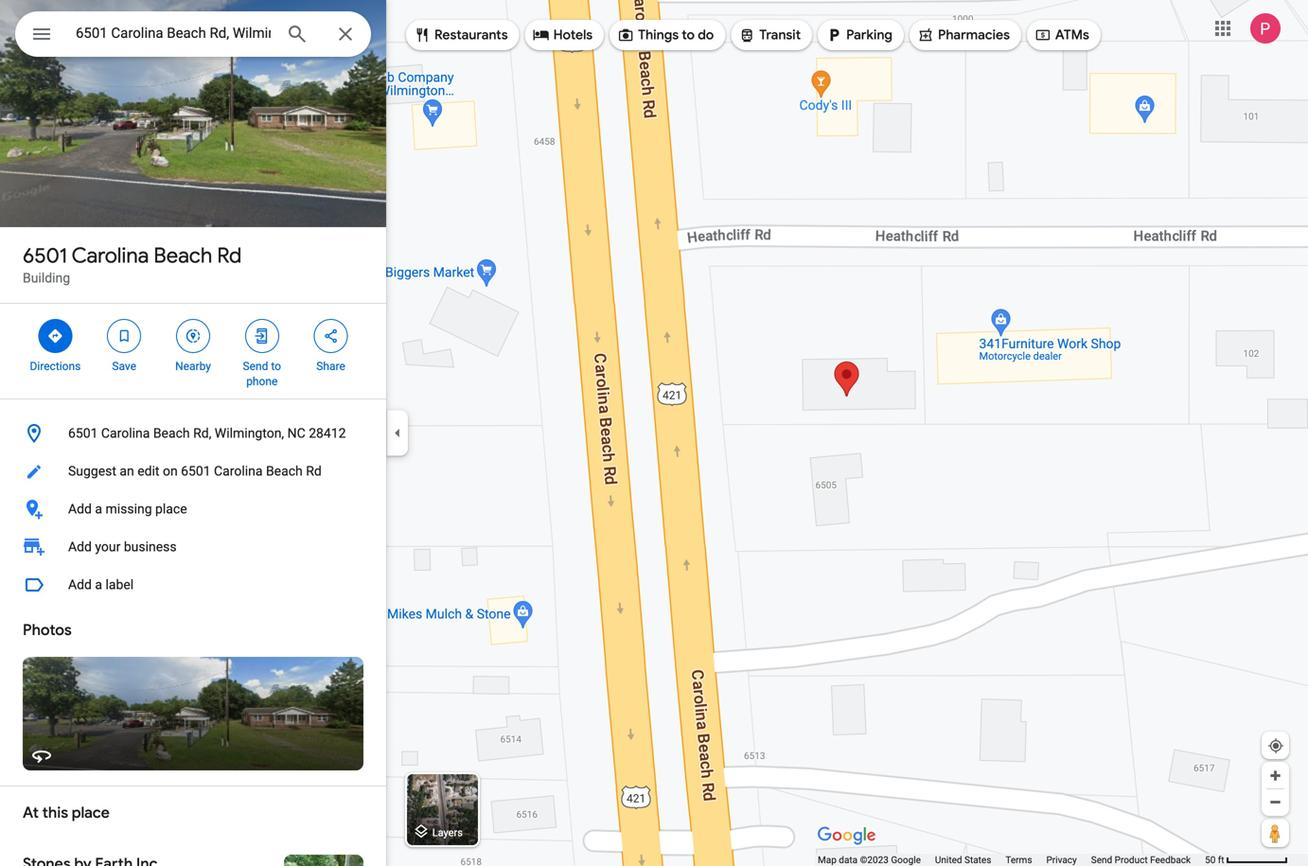 Task type: describe. For each thing, give the bounding box(es) containing it.
rd inside suggest an edit on 6501 carolina beach rd button
[[306, 464, 322, 479]]

privacy button
[[1047, 854, 1078, 867]]

beach for rd,
[[153, 426, 190, 441]]

label
[[106, 577, 134, 593]]

add your business
[[68, 539, 177, 555]]

to inside  things to do
[[682, 27, 695, 44]]

privacy
[[1047, 855, 1078, 866]]

 atms
[[1035, 25, 1090, 45]]


[[618, 25, 635, 45]]


[[826, 25, 843, 45]]

google maps element
[[0, 0, 1309, 867]]

 parking
[[826, 25, 893, 45]]

carolina for rd,
[[101, 426, 150, 441]]

to inside send to phone
[[271, 360, 281, 373]]

atms
[[1056, 27, 1090, 44]]

 hotels
[[533, 25, 593, 45]]

rd inside 6501 carolina beach rd building
[[217, 242, 242, 269]]


[[323, 326, 340, 347]]


[[739, 25, 756, 45]]

50 ft button
[[1206, 855, 1289, 866]]

google
[[891, 855, 921, 866]]

zoom in image
[[1269, 769, 1283, 783]]


[[918, 25, 935, 45]]

on
[[163, 464, 178, 479]]

transit
[[760, 27, 801, 44]]

add for add a label
[[68, 577, 92, 593]]

show street view coverage image
[[1262, 819, 1290, 848]]


[[414, 25, 431, 45]]

edit
[[138, 464, 160, 479]]

united states
[[936, 855, 992, 866]]

none field inside 6501 carolina beach rd, wilmington, nc 28409 field
[[76, 22, 271, 45]]

united states button
[[936, 854, 992, 867]]

terms
[[1006, 855, 1033, 866]]

send for send to phone
[[243, 360, 268, 373]]

send for send product feedback
[[1092, 855, 1113, 866]]

restaurants
[[435, 27, 508, 44]]

hotels
[[554, 27, 593, 44]]

1 vertical spatial place
[[72, 804, 110, 823]]

states
[[965, 855, 992, 866]]


[[30, 20, 53, 48]]

do
[[698, 27, 714, 44]]

add your business link
[[0, 528, 386, 566]]

zoom out image
[[1269, 796, 1283, 810]]

google account: payton hansen  
(payton.hansen@adept.ai) image
[[1251, 13, 1281, 44]]


[[47, 326, 64, 347]]

save
[[112, 360, 136, 373]]

beach for rd
[[154, 242, 212, 269]]

6501 Carolina Beach Rd, Wilmington, NC 28409 field
[[15, 11, 371, 57]]

carolina for rd
[[72, 242, 149, 269]]

 things to do
[[618, 25, 714, 45]]

united
[[936, 855, 963, 866]]

missing
[[106, 501, 152, 517]]

data
[[839, 855, 858, 866]]

6501 carolina beach rd, wilmington, nc 28412 button
[[0, 415, 386, 453]]

at this place
[[23, 804, 110, 823]]

6501 for rd
[[23, 242, 67, 269]]


[[533, 25, 550, 45]]

an
[[120, 464, 134, 479]]

map
[[818, 855, 837, 866]]



Task type: locate. For each thing, give the bounding box(es) containing it.
2 horizontal spatial 6501
[[181, 464, 211, 479]]

 restaurants
[[414, 25, 508, 45]]

pharmacies
[[938, 27, 1010, 44]]

3 add from the top
[[68, 577, 92, 593]]

send inside send to phone
[[243, 360, 268, 373]]

add left your
[[68, 539, 92, 555]]

add inside "button"
[[68, 577, 92, 593]]

carolina inside 6501 carolina beach rd building
[[72, 242, 149, 269]]

1 horizontal spatial to
[[682, 27, 695, 44]]

nearby
[[175, 360, 211, 373]]

add for add your business
[[68, 539, 92, 555]]

0 horizontal spatial to
[[271, 360, 281, 373]]

product
[[1115, 855, 1148, 866]]

show your location image
[[1268, 738, 1285, 755]]

a for label
[[95, 577, 102, 593]]

add down suggest
[[68, 501, 92, 517]]

add for add a missing place
[[68, 501, 92, 517]]

1 horizontal spatial send
[[1092, 855, 1113, 866]]

6501 right on
[[181, 464, 211, 479]]

 pharmacies
[[918, 25, 1010, 45]]

carolina
[[72, 242, 149, 269], [101, 426, 150, 441], [214, 464, 263, 479]]

6501 inside 6501 carolina beach rd building
[[23, 242, 67, 269]]


[[185, 326, 202, 347]]

2 vertical spatial add
[[68, 577, 92, 593]]

6501 for rd,
[[68, 426, 98, 441]]

0 vertical spatial 6501
[[23, 242, 67, 269]]

beach left rd,
[[153, 426, 190, 441]]

a left label
[[95, 577, 102, 593]]

 button
[[15, 11, 68, 61]]

0 vertical spatial add
[[68, 501, 92, 517]]

nc
[[288, 426, 306, 441]]

suggest
[[68, 464, 116, 479]]

this
[[42, 804, 68, 823]]

send inside "button"
[[1092, 855, 1113, 866]]

0 vertical spatial beach
[[154, 242, 212, 269]]

photos
[[23, 621, 72, 640]]

a inside add a label "button"
[[95, 577, 102, 593]]

send product feedback
[[1092, 855, 1191, 866]]

1 vertical spatial beach
[[153, 426, 190, 441]]

6501 carolina beach rd building
[[23, 242, 242, 286]]

place right this
[[72, 804, 110, 823]]

send
[[243, 360, 268, 373], [1092, 855, 1113, 866]]

0 vertical spatial to
[[682, 27, 695, 44]]

beach up  at the top left of the page
[[154, 242, 212, 269]]

carolina up the  at top left
[[72, 242, 149, 269]]

footer containing map data ©2023 google
[[818, 854, 1206, 867]]

1 vertical spatial add
[[68, 539, 92, 555]]

1 add from the top
[[68, 501, 92, 517]]

0 vertical spatial carolina
[[72, 242, 149, 269]]

send left 'product'
[[1092, 855, 1113, 866]]

add inside button
[[68, 501, 92, 517]]

to up phone on the left top
[[271, 360, 281, 373]]

6501 up suggest
[[68, 426, 98, 441]]

6501 carolina beach rd, wilmington, nc 28412
[[68, 426, 346, 441]]

add left label
[[68, 577, 92, 593]]

things
[[638, 27, 679, 44]]

1 vertical spatial 6501
[[68, 426, 98, 441]]

2 vertical spatial carolina
[[214, 464, 263, 479]]

1 horizontal spatial 6501
[[68, 426, 98, 441]]

place down on
[[155, 501, 187, 517]]

footer inside google maps element
[[818, 854, 1206, 867]]

layers
[[433, 827, 463, 839]]

1 vertical spatial send
[[1092, 855, 1113, 866]]

50 ft
[[1206, 855, 1225, 866]]

1 vertical spatial a
[[95, 577, 102, 593]]

place
[[155, 501, 187, 517], [72, 804, 110, 823]]

suggest an edit on 6501 carolina beach rd
[[68, 464, 322, 479]]

1 horizontal spatial place
[[155, 501, 187, 517]]

©2023
[[860, 855, 889, 866]]


[[116, 326, 133, 347]]

collapse side panel image
[[387, 423, 408, 444]]


[[1035, 25, 1052, 45]]

2 a from the top
[[95, 577, 102, 593]]

map data ©2023 google
[[818, 855, 921, 866]]

footer
[[818, 854, 1206, 867]]

your
[[95, 539, 121, 555]]

6501 carolina beach rd main content
[[0, 0, 386, 867]]

beach down "nc"
[[266, 464, 303, 479]]

actions for 6501 carolina beach rd region
[[0, 304, 386, 399]]

1 a from the top
[[95, 501, 102, 517]]

place inside button
[[155, 501, 187, 517]]

0 vertical spatial place
[[155, 501, 187, 517]]

add a label
[[68, 577, 134, 593]]

a inside add a missing place button
[[95, 501, 102, 517]]

None field
[[76, 22, 271, 45]]

0 vertical spatial send
[[243, 360, 268, 373]]

building
[[23, 270, 70, 286]]

at
[[23, 804, 39, 823]]

beach inside 6501 carolina beach rd building
[[154, 242, 212, 269]]

parking
[[847, 27, 893, 44]]

0 vertical spatial a
[[95, 501, 102, 517]]

 search field
[[15, 11, 371, 61]]

send up phone on the left top
[[243, 360, 268, 373]]

6501
[[23, 242, 67, 269], [68, 426, 98, 441], [181, 464, 211, 479]]

0 horizontal spatial place
[[72, 804, 110, 823]]

0 horizontal spatial rd
[[217, 242, 242, 269]]

send product feedback button
[[1092, 854, 1191, 867]]

terms button
[[1006, 854, 1033, 867]]

0 horizontal spatial 6501
[[23, 242, 67, 269]]

2 add from the top
[[68, 539, 92, 555]]

1 vertical spatial rd
[[306, 464, 322, 479]]

share
[[317, 360, 346, 373]]

1 horizontal spatial rd
[[306, 464, 322, 479]]

add a missing place button
[[0, 491, 386, 528]]

2 vertical spatial beach
[[266, 464, 303, 479]]

0 horizontal spatial send
[[243, 360, 268, 373]]

2 vertical spatial 6501
[[181, 464, 211, 479]]

carolina down wilmington,
[[214, 464, 263, 479]]

ft
[[1219, 855, 1225, 866]]

directions
[[30, 360, 81, 373]]

1 vertical spatial to
[[271, 360, 281, 373]]

to
[[682, 27, 695, 44], [271, 360, 281, 373]]

business
[[124, 539, 177, 555]]

suggest an edit on 6501 carolina beach rd button
[[0, 453, 386, 491]]

a left missing
[[95, 501, 102, 517]]

phone
[[246, 375, 278, 388]]

beach
[[154, 242, 212, 269], [153, 426, 190, 441], [266, 464, 303, 479]]


[[254, 326, 271, 347]]

 transit
[[739, 25, 801, 45]]

feedback
[[1151, 855, 1191, 866]]

a for missing
[[95, 501, 102, 517]]

0 vertical spatial rd
[[217, 242, 242, 269]]

carolina up an on the bottom of page
[[101, 426, 150, 441]]

rd
[[217, 242, 242, 269], [306, 464, 322, 479]]

wilmington,
[[215, 426, 284, 441]]

6501 up building on the top left
[[23, 242, 67, 269]]

28412
[[309, 426, 346, 441]]

50
[[1206, 855, 1216, 866]]

a
[[95, 501, 102, 517], [95, 577, 102, 593]]

send to phone
[[243, 360, 281, 388]]

to left do
[[682, 27, 695, 44]]

rd,
[[193, 426, 212, 441]]

add
[[68, 501, 92, 517], [68, 539, 92, 555], [68, 577, 92, 593]]

add a missing place
[[68, 501, 187, 517]]

1 vertical spatial carolina
[[101, 426, 150, 441]]

add a label button
[[0, 566, 386, 604]]



Task type: vqa. For each thing, say whether or not it's contained in the screenshot.


